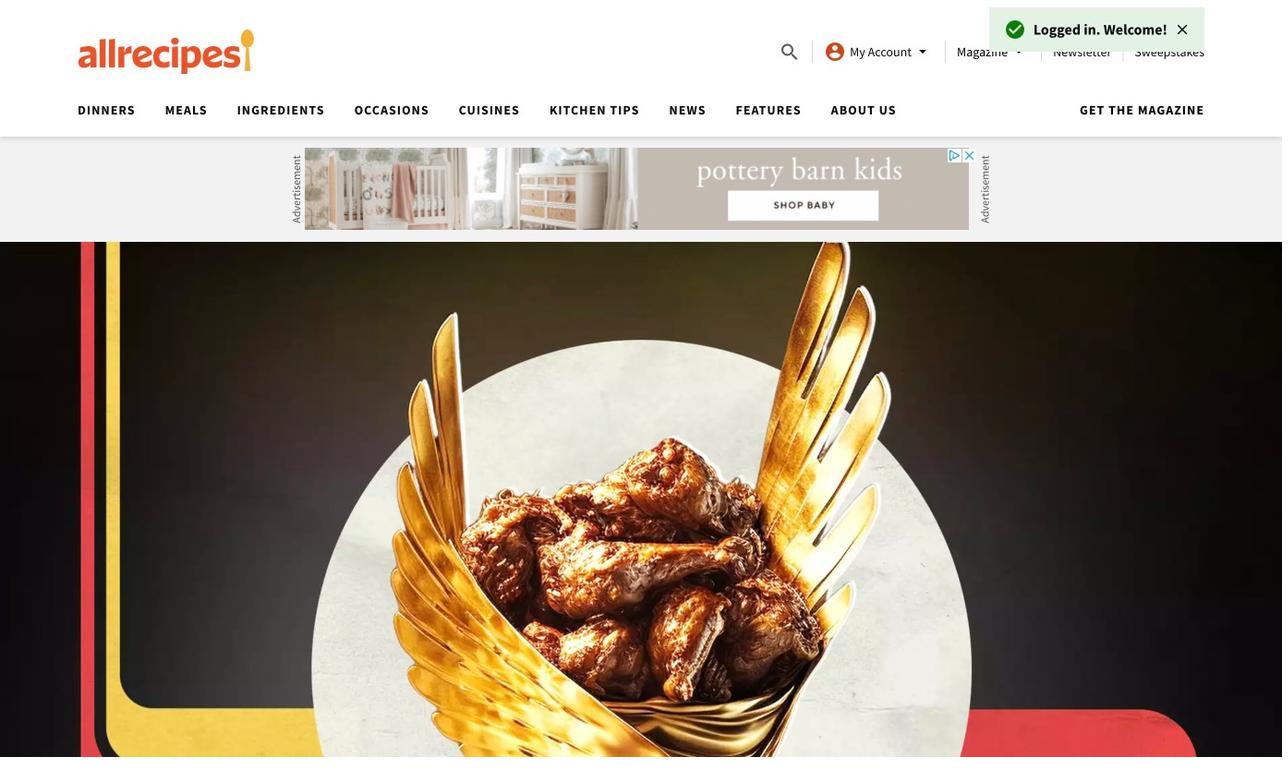 Task type: describe. For each thing, give the bounding box(es) containing it.
account image
[[824, 41, 847, 63]]

home image
[[78, 30, 255, 74]]

success image
[[1004, 18, 1026, 41]]

1 caret_down image from the left
[[912, 41, 934, 63]]



Task type: locate. For each thing, give the bounding box(es) containing it.
a graphic design image with a trophy filled with chicken wings image
[[0, 242, 1283, 758]]

1 horizontal spatial caret_down image
[[1008, 41, 1030, 63]]

banner
[[0, 0, 1283, 137]]

close success banner image
[[1175, 22, 1190, 37]]

caret_down image
[[912, 41, 934, 63], [1008, 41, 1030, 63]]

advertisement element
[[305, 148, 978, 231]]

search image
[[779, 41, 801, 63]]

0 horizontal spatial caret_down image
[[912, 41, 934, 63]]

2 caret_down image from the left
[[1008, 41, 1030, 63]]

navigation
[[63, 96, 1205, 137]]



Task type: vqa. For each thing, say whether or not it's contained in the screenshot.
Close Success Banner icon
yes



